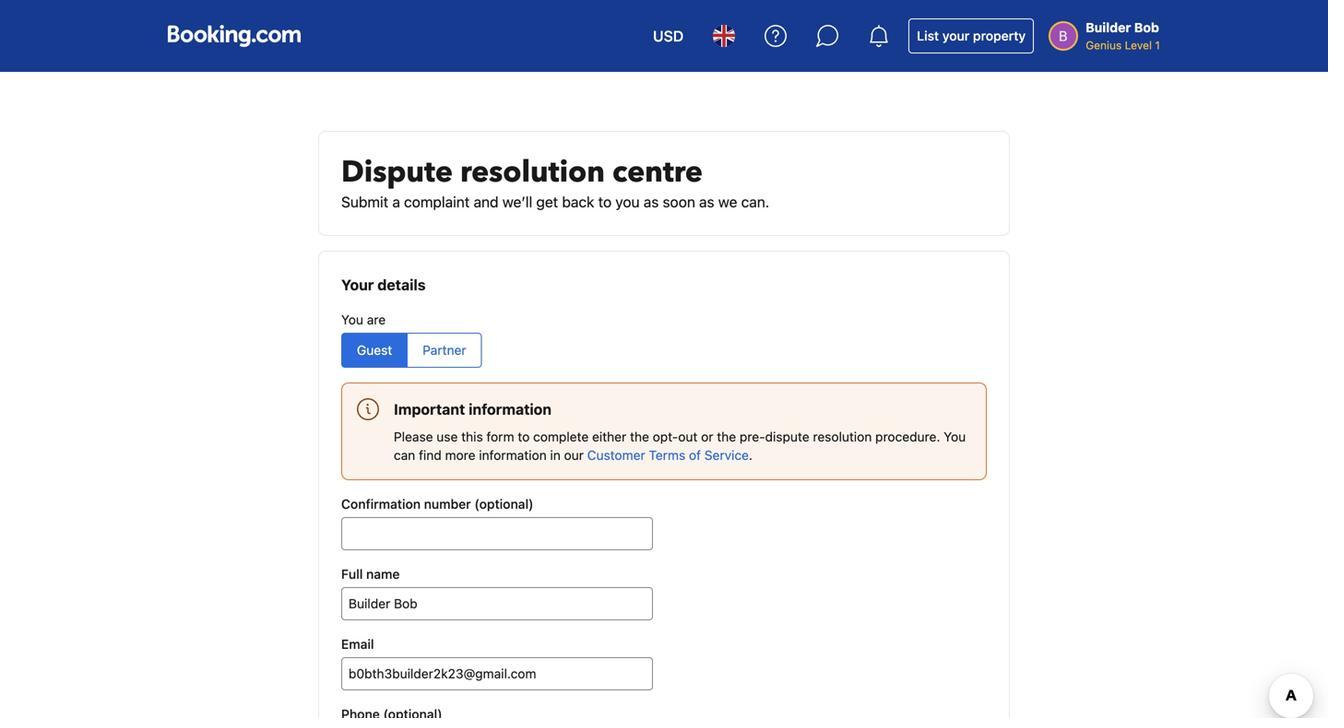 Task type: locate. For each thing, give the bounding box(es) containing it.
guest
[[357, 343, 392, 358]]

centre
[[612, 152, 703, 192]]

important
[[394, 401, 465, 418]]

you inside please use this form to complete either the opt-out or the pre-dispute resolution procedure. you can find more information in our
[[944, 429, 966, 445]]

this
[[461, 429, 483, 445]]

resolution right the 'dispute' at the bottom of page
[[813, 429, 872, 445]]

name
[[366, 567, 400, 582]]

you right the procedure.
[[944, 429, 966, 445]]

0 horizontal spatial resolution
[[460, 152, 605, 192]]

as
[[643, 193, 659, 211], [699, 193, 714, 211]]

procedure.
[[875, 429, 940, 445]]

1 vertical spatial to
[[518, 429, 530, 445]]

0 horizontal spatial to
[[518, 429, 530, 445]]

information
[[469, 401, 551, 418], [479, 448, 547, 463]]

resolution inside please use this form to complete either the opt-out or the pre-dispute resolution procedure. you can find more information in our
[[813, 429, 872, 445]]

the left opt-
[[630, 429, 649, 445]]

resolution inside dispute resolution centre submit a complaint and we'll get back to you as soon as we can.
[[460, 152, 605, 192]]

submit
[[341, 193, 388, 211]]

as right you
[[643, 193, 659, 211]]

service
[[704, 448, 749, 463]]

you are element
[[341, 311, 987, 368]]

or
[[701, 429, 713, 445]]

Confirmation number (optional) text field
[[341, 517, 653, 551]]

we
[[718, 193, 737, 211]]

Full name text field
[[341, 587, 653, 621]]

as left we
[[699, 193, 714, 211]]

opt-
[[653, 429, 678, 445]]

dispute
[[341, 152, 453, 192]]

our
[[564, 448, 584, 463]]

the
[[630, 429, 649, 445], [717, 429, 736, 445]]

dispute
[[765, 429, 809, 445]]

genius
[[1086, 39, 1122, 52]]

property
[[973, 28, 1026, 43]]

0 vertical spatial you
[[341, 312, 363, 327]]

complete
[[533, 429, 589, 445]]

find
[[419, 448, 442, 463]]

full name
[[341, 567, 400, 582]]

you left are
[[341, 312, 363, 327]]

resolution up get
[[460, 152, 605, 192]]

details
[[377, 276, 426, 294]]

to left you
[[598, 193, 612, 211]]

resolution
[[460, 152, 605, 192], [813, 429, 872, 445]]

1 horizontal spatial to
[[598, 193, 612, 211]]

1 horizontal spatial the
[[717, 429, 736, 445]]

please use this form to complete either the opt-out or the pre-dispute resolution procedure. you can find more information in our
[[394, 429, 966, 463]]

full
[[341, 567, 363, 582]]

information up form
[[469, 401, 551, 418]]

dispute resolution centre submit a complaint and we'll get back to you as soon as we can.
[[341, 152, 769, 211]]

email
[[341, 637, 374, 652]]

we'll
[[502, 193, 532, 211]]

to
[[598, 193, 612, 211], [518, 429, 530, 445]]

bob
[[1134, 20, 1159, 35]]

1 horizontal spatial as
[[699, 193, 714, 211]]

customer
[[587, 448, 645, 463]]

to right form
[[518, 429, 530, 445]]

you
[[615, 193, 640, 211]]

1 the from the left
[[630, 429, 649, 445]]

1 vertical spatial resolution
[[813, 429, 872, 445]]

the up service
[[717, 429, 736, 445]]

in
[[550, 448, 561, 463]]

soon
[[663, 193, 695, 211]]

customer terms of service link
[[587, 448, 749, 463]]

back
[[562, 193, 594, 211]]

information down form
[[479, 448, 547, 463]]

1 vertical spatial you
[[944, 429, 966, 445]]

0 horizontal spatial the
[[630, 429, 649, 445]]

to inside please use this form to complete either the opt-out or the pre-dispute resolution procedure. you can find more information in our
[[518, 429, 530, 445]]

1 vertical spatial information
[[479, 448, 547, 463]]

0 vertical spatial to
[[598, 193, 612, 211]]

0 horizontal spatial as
[[643, 193, 659, 211]]

0 horizontal spatial you
[[341, 312, 363, 327]]

you
[[341, 312, 363, 327], [944, 429, 966, 445]]

0 vertical spatial resolution
[[460, 152, 605, 192]]

complaint
[[404, 193, 470, 211]]

form
[[486, 429, 514, 445]]

1 horizontal spatial you
[[944, 429, 966, 445]]

1 horizontal spatial resolution
[[813, 429, 872, 445]]

Email text field
[[341, 658, 653, 691]]

and
[[474, 193, 499, 211]]



Task type: describe. For each thing, give the bounding box(es) containing it.
important information
[[394, 401, 551, 418]]

list your property
[[917, 28, 1026, 43]]

are
[[367, 312, 386, 327]]

1
[[1155, 39, 1160, 52]]

number
[[424, 497, 471, 512]]

usd
[[653, 27, 684, 45]]

your
[[942, 28, 970, 43]]

information inside please use this form to complete either the opt-out or the pre-dispute resolution procedure. you can find more information in our
[[479, 448, 547, 463]]

terms
[[649, 448, 685, 463]]

builder
[[1086, 20, 1131, 35]]

1 as from the left
[[643, 193, 659, 211]]

list your property link
[[909, 18, 1034, 53]]

more
[[445, 448, 475, 463]]

get
[[536, 193, 558, 211]]

either
[[592, 429, 626, 445]]

use
[[437, 429, 458, 445]]

confirmation number (optional)
[[341, 497, 534, 512]]

to inside dispute resolution centre submit a complaint and we'll get back to you as soon as we can.
[[598, 193, 612, 211]]

builder bob genius level 1
[[1086, 20, 1160, 52]]

2 the from the left
[[717, 429, 736, 445]]

your details
[[341, 276, 426, 294]]

customer terms of service .
[[587, 448, 753, 463]]

(optional)
[[474, 497, 534, 512]]

.
[[749, 448, 753, 463]]

please
[[394, 429, 433, 445]]

of
[[689, 448, 701, 463]]

list
[[917, 28, 939, 43]]

your
[[341, 276, 374, 294]]

confirmation
[[341, 497, 421, 512]]

partner
[[423, 343, 466, 358]]

out
[[678, 429, 698, 445]]

2 as from the left
[[699, 193, 714, 211]]

a
[[392, 193, 400, 211]]

0 vertical spatial information
[[469, 401, 551, 418]]

can.
[[741, 193, 769, 211]]

booking.com online hotel reservations image
[[168, 25, 301, 47]]

can
[[394, 448, 415, 463]]

pre-
[[740, 429, 765, 445]]

level
[[1125, 39, 1152, 52]]

you are
[[341, 312, 386, 327]]

important information status
[[341, 383, 987, 480]]

usd button
[[642, 14, 695, 58]]



Task type: vqa. For each thing, say whether or not it's contained in the screenshot.
Other Button
no



